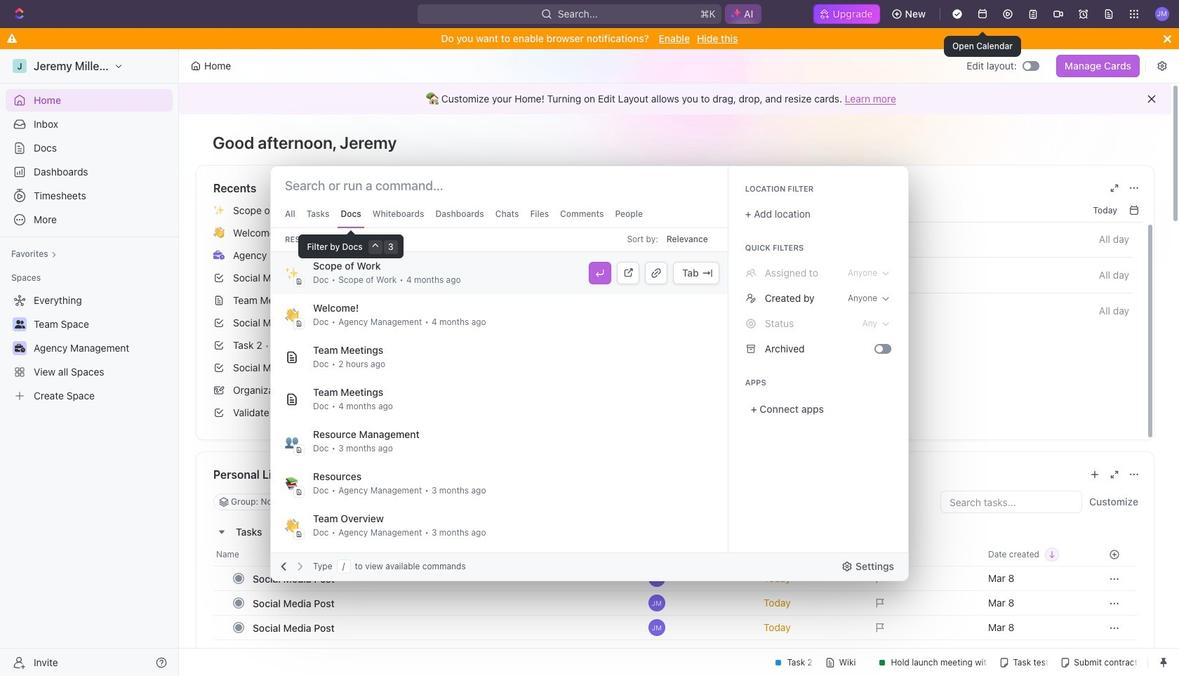 Task type: locate. For each thing, give the bounding box(es) containing it.
tree
[[6, 289, 173, 407]]

sidebar navigation
[[0, 49, 179, 676]]

1 vertical spatial oqyu6 image
[[746, 318, 757, 329]]

oqyu6 image
[[746, 293, 757, 304], [746, 318, 757, 329]]

oqyu6 image up a3t97 image
[[746, 318, 757, 329]]

0 vertical spatial oqyu6 image
[[746, 293, 757, 304]]

1 oqyu6 image from the top
[[746, 293, 757, 304]]

a3t97 image
[[746, 343, 757, 354]]

oqyu6 image down oqyu6 icon
[[746, 293, 757, 304]]

alert
[[179, 84, 1172, 114]]

Search or run a command… text field
[[285, 177, 458, 194]]



Task type: vqa. For each thing, say whether or not it's contained in the screenshot.
the topmost wifi icon
no



Task type: describe. For each thing, give the bounding box(es) containing it.
Search tasks... text field
[[942, 492, 1082, 513]]

tree inside sidebar navigation
[[6, 289, 173, 407]]

oqyu6 image
[[746, 267, 757, 278]]

business time image
[[214, 251, 225, 260]]

2 oqyu6 image from the top
[[746, 318, 757, 329]]



